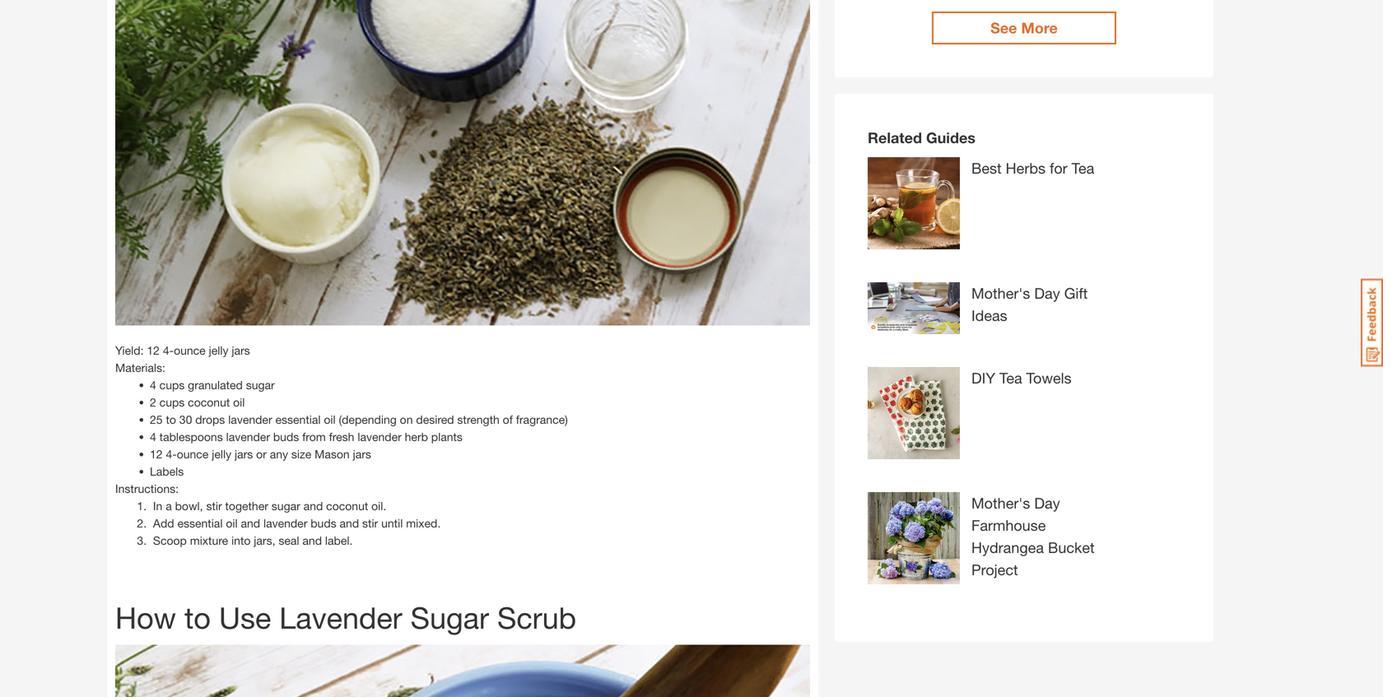 Task type: locate. For each thing, give the bounding box(es) containing it.
sugar up 'seal'
[[272, 500, 300, 513]]

buds
[[273, 430, 299, 444], [311, 517, 337, 530]]

scoop
[[153, 534, 187, 548]]

0 vertical spatial mother's
[[972, 285, 1031, 302]]

ounce down tablespoons
[[177, 448, 209, 461]]

4- up the labels
[[166, 448, 177, 461]]

0 vertical spatial 4
[[150, 378, 156, 392]]

day left gift
[[1035, 285, 1061, 302]]

labels image
[[852, 0, 922, 3]]

coconut left oil.
[[326, 500, 368, 513]]

stir
[[206, 500, 222, 513], [362, 517, 378, 530]]

12 up the materials:
[[147, 344, 160, 357]]

and up 'label.'
[[340, 517, 359, 530]]

0 horizontal spatial to
[[166, 413, 176, 427]]

0 vertical spatial cups
[[160, 378, 185, 392]]

buds up 'label.'
[[311, 517, 337, 530]]

mother's up farmhouse
[[972, 495, 1031, 512]]

label.
[[325, 534, 353, 548]]

1 vertical spatial sugar
[[272, 500, 300, 513]]

ingredients for lavender sugar scrub image
[[115, 0, 810, 326]]

mother's for mother's day gift ideas
[[972, 285, 1031, 302]]

tea right diy
[[1000, 369, 1023, 387]]

from
[[302, 430, 326, 444]]

1 vertical spatial 4
[[150, 430, 156, 444]]

essential up from
[[276, 413, 321, 427]]

1 horizontal spatial buds
[[311, 517, 337, 530]]

4 down 25
[[150, 430, 156, 444]]

together
[[225, 500, 268, 513]]

25
[[150, 413, 163, 427]]

project
[[972, 561, 1019, 579]]

1 vertical spatial mother's
[[972, 495, 1031, 512]]

essential
[[276, 413, 321, 427], [177, 517, 223, 530]]

0 vertical spatial to
[[166, 413, 176, 427]]

on
[[400, 413, 413, 427]]

diy tea towels link
[[868, 367, 1115, 476]]

jars,
[[254, 534, 275, 548]]

stir right bowl,
[[206, 500, 222, 513]]

1 horizontal spatial tea
[[1072, 159, 1095, 177]]

1 day from the top
[[1035, 285, 1061, 302]]

coconut
[[188, 396, 230, 409], [326, 500, 368, 513]]

cups
[[160, 378, 185, 392], [160, 396, 185, 409]]

1 horizontal spatial stir
[[362, 517, 378, 530]]

into
[[231, 534, 251, 548]]

jelly up granulated
[[209, 344, 229, 357]]

1 horizontal spatial coconut
[[326, 500, 368, 513]]

mother's
[[972, 285, 1031, 302], [972, 495, 1031, 512]]

buds up any
[[273, 430, 299, 444]]

1 vertical spatial cups
[[160, 396, 185, 409]]

30
[[179, 413, 192, 427]]

to
[[166, 413, 176, 427], [184, 600, 211, 635]]

2 vertical spatial oil
[[226, 517, 238, 530]]

4 up 2
[[150, 378, 156, 392]]

tablespoons
[[160, 430, 223, 444]]

best
[[972, 159, 1002, 177]]

cups right 2
[[160, 396, 185, 409]]

lavender
[[279, 600, 402, 635]]

1 vertical spatial jelly
[[212, 448, 232, 461]]

0 vertical spatial essential
[[276, 413, 321, 427]]

herb
[[405, 430, 428, 444]]

diy tea towels
[[972, 369, 1072, 387]]

1 mother's from the top
[[972, 285, 1031, 302]]

oil
[[233, 396, 245, 409], [324, 413, 336, 427], [226, 517, 238, 530]]

mother's inside mother's day farmhouse hydrangea bucket project
[[972, 495, 1031, 512]]

1 vertical spatial stir
[[362, 517, 378, 530]]

add
[[153, 517, 174, 530]]

4-
[[163, 344, 174, 357], [166, 448, 177, 461]]

tea right for at the right of the page
[[1072, 159, 1095, 177]]

day inside mother's day gift ideas
[[1035, 285, 1061, 302]]

and
[[304, 500, 323, 513], [241, 517, 260, 530], [340, 517, 359, 530], [303, 534, 322, 548]]

4
[[150, 378, 156, 392], [150, 430, 156, 444]]

guides
[[927, 129, 976, 147]]

to left use
[[184, 600, 211, 635]]

ounce up granulated
[[174, 344, 206, 357]]

farmhouse
[[972, 517, 1046, 535]]

diy tea towels image
[[868, 367, 960, 460]]

scrub
[[497, 600, 577, 635]]

mother's for mother's day farmhouse hydrangea bucket project
[[972, 495, 1031, 512]]

stir down oil.
[[362, 517, 378, 530]]

best herbs for tea
[[972, 159, 1095, 177]]

mother's day gift ideas image
[[868, 283, 960, 334]]

fresh
[[329, 430, 355, 444]]

1 horizontal spatial to
[[184, 600, 211, 635]]

1 vertical spatial coconut
[[326, 500, 368, 513]]

jelly
[[209, 344, 229, 357], [212, 448, 232, 461]]

0 vertical spatial 12
[[147, 344, 160, 357]]

size
[[292, 448, 312, 461]]

jars left or
[[235, 448, 253, 461]]

0 vertical spatial tea
[[1072, 159, 1095, 177]]

jars down 'fresh'
[[353, 448, 371, 461]]

labels
[[150, 465, 184, 479]]

0 vertical spatial stir
[[206, 500, 222, 513]]

oil up into
[[226, 517, 238, 530]]

12 up the labels
[[150, 448, 163, 461]]

day up farmhouse
[[1035, 495, 1061, 512]]

0 vertical spatial oil
[[233, 396, 245, 409]]

0 vertical spatial coconut
[[188, 396, 230, 409]]

yield:
[[115, 344, 144, 357]]

essential up mixture at the bottom of page
[[177, 517, 223, 530]]

ideas
[[972, 307, 1008, 325]]

sugar right granulated
[[246, 378, 275, 392]]

until
[[381, 517, 403, 530]]

jars
[[232, 344, 250, 357], [235, 448, 253, 461], [353, 448, 371, 461]]

oil down granulated
[[233, 396, 245, 409]]

diy
[[972, 369, 996, 387]]

tea
[[1072, 159, 1095, 177], [1000, 369, 1023, 387]]

12
[[147, 344, 160, 357], [150, 448, 163, 461]]

cups down the materials:
[[160, 378, 185, 392]]

desired
[[416, 413, 454, 427]]

a
[[166, 500, 172, 513]]

sugar
[[246, 378, 275, 392], [272, 500, 300, 513]]

0 horizontal spatial stir
[[206, 500, 222, 513]]

mother's inside mother's day gift ideas
[[972, 285, 1031, 302]]

4- up the materials:
[[163, 344, 174, 357]]

jelly down tablespoons
[[212, 448, 232, 461]]

day
[[1035, 285, 1061, 302], [1035, 495, 1061, 512]]

0 horizontal spatial tea
[[1000, 369, 1023, 387]]

mother's up ideas
[[972, 285, 1031, 302]]

bucket
[[1049, 539, 1095, 557]]

oil.
[[372, 500, 387, 513]]

day inside mother's day farmhouse hydrangea bucket project
[[1035, 495, 1061, 512]]

oil up 'fresh'
[[324, 413, 336, 427]]

ounce
[[174, 344, 206, 357], [177, 448, 209, 461]]

1 vertical spatial essential
[[177, 517, 223, 530]]

to right 25
[[166, 413, 176, 427]]

see
[[991, 19, 1018, 37]]

plants
[[431, 430, 463, 444]]

2 day from the top
[[1035, 495, 1061, 512]]

jars up granulated
[[232, 344, 250, 357]]

0 horizontal spatial buds
[[273, 430, 299, 444]]

2 mother's from the top
[[972, 495, 1031, 512]]

coconut up drops
[[188, 396, 230, 409]]

0 vertical spatial day
[[1035, 285, 1061, 302]]

1 vertical spatial day
[[1035, 495, 1061, 512]]

1 vertical spatial to
[[184, 600, 211, 635]]

1 vertical spatial tea
[[1000, 369, 1023, 387]]

any
[[270, 448, 288, 461]]

lavender
[[228, 413, 272, 427], [226, 430, 270, 444], [358, 430, 402, 444], [264, 517, 308, 530]]



Task type: vqa. For each thing, say whether or not it's contained in the screenshot.
From
yes



Task type: describe. For each thing, give the bounding box(es) containing it.
to inside yield: 12 4-ounce jelly jars materials: 4 cups granulated sugar 2 cups coconut oil 25 to 30 drops lavender essential oil (depending on desired strength of fragrance) 4 tablespoons lavender buds from fresh lavender herb plants 12 4-ounce jelly jars or any size mason jars labels instructions: in a bowl, stir together sugar and coconut oil. add essential oil and lavender buds and stir until mixed. scoop mixture into jars, seal and label.
[[166, 413, 176, 427]]

1 4 from the top
[[150, 378, 156, 392]]

1 vertical spatial ounce
[[177, 448, 209, 461]]

more
[[1022, 19, 1058, 37]]

0 vertical spatial jelly
[[209, 344, 229, 357]]

best herbs for tea image
[[868, 157, 960, 250]]

day for gift
[[1035, 285, 1061, 302]]

feedback link image
[[1361, 278, 1384, 367]]

mixed.
[[406, 517, 441, 530]]

and right 'seal'
[[303, 534, 322, 548]]

2
[[150, 396, 156, 409]]

0 vertical spatial buds
[[273, 430, 299, 444]]

granulated
[[188, 378, 243, 392]]

0 horizontal spatial essential
[[177, 517, 223, 530]]

0 vertical spatial ounce
[[174, 344, 206, 357]]

0 horizontal spatial coconut
[[188, 396, 230, 409]]

towels
[[1027, 369, 1072, 387]]

mother's day farmhouse hydrangea bucket project image
[[868, 493, 960, 585]]

2 4 from the top
[[150, 430, 156, 444]]

day for farmhouse
[[1035, 495, 1061, 512]]

related
[[868, 129, 922, 147]]

mason
[[315, 448, 350, 461]]

tea inside "link"
[[1072, 159, 1095, 177]]

for
[[1050, 159, 1068, 177]]

mother's day farmhouse hydrangea bucket project
[[972, 495, 1095, 579]]

materials:
[[115, 361, 165, 375]]

gift
[[1065, 285, 1088, 302]]

of
[[503, 413, 513, 427]]

0 vertical spatial sugar
[[246, 378, 275, 392]]

1 vertical spatial 4-
[[166, 448, 177, 461]]

related guides
[[868, 129, 976, 147]]

and down together
[[241, 517, 260, 530]]

1 cups from the top
[[160, 378, 185, 392]]

1 vertical spatial buds
[[311, 517, 337, 530]]

in
[[153, 500, 163, 513]]

mother's day gift ideas link
[[868, 283, 1115, 351]]

hydrangea
[[972, 539, 1044, 557]]

instructions:
[[115, 482, 179, 496]]

or
[[256, 448, 267, 461]]

(depending
[[339, 413, 397, 427]]

2 cups from the top
[[160, 396, 185, 409]]

fragrance)
[[516, 413, 568, 427]]

best herbs for tea link
[[868, 157, 1115, 266]]

mixture
[[190, 534, 228, 548]]

mother's day farmhouse hydrangea bucket project link
[[868, 493, 1115, 601]]

herbs
[[1006, 159, 1046, 177]]

lavender sugar scrub mixed in a bowl image
[[115, 645, 810, 698]]

drops
[[195, 413, 225, 427]]

strength
[[457, 413, 500, 427]]

how to use lavender sugar scrub
[[115, 600, 577, 635]]

1 vertical spatial oil
[[324, 413, 336, 427]]

see more
[[991, 19, 1058, 37]]

and down size at the bottom
[[304, 500, 323, 513]]

1 horizontal spatial essential
[[276, 413, 321, 427]]

1 vertical spatial 12
[[150, 448, 163, 461]]

bowl,
[[175, 500, 203, 513]]

how
[[115, 600, 176, 635]]

yield: 12 4-ounce jelly jars materials: 4 cups granulated sugar 2 cups coconut oil 25 to 30 drops lavender essential oil (depending on desired strength of fragrance) 4 tablespoons lavender buds from fresh lavender herb plants 12 4-ounce jelly jars or any size mason jars labels instructions: in a bowl, stir together sugar and coconut oil. add essential oil and lavender buds and stir until mixed. scoop mixture into jars, seal and label.
[[115, 344, 568, 548]]

0 vertical spatial 4-
[[163, 344, 174, 357]]

sugar
[[411, 600, 489, 635]]

use
[[219, 600, 271, 635]]

seal
[[279, 534, 299, 548]]

mother's day gift ideas
[[972, 285, 1088, 325]]



